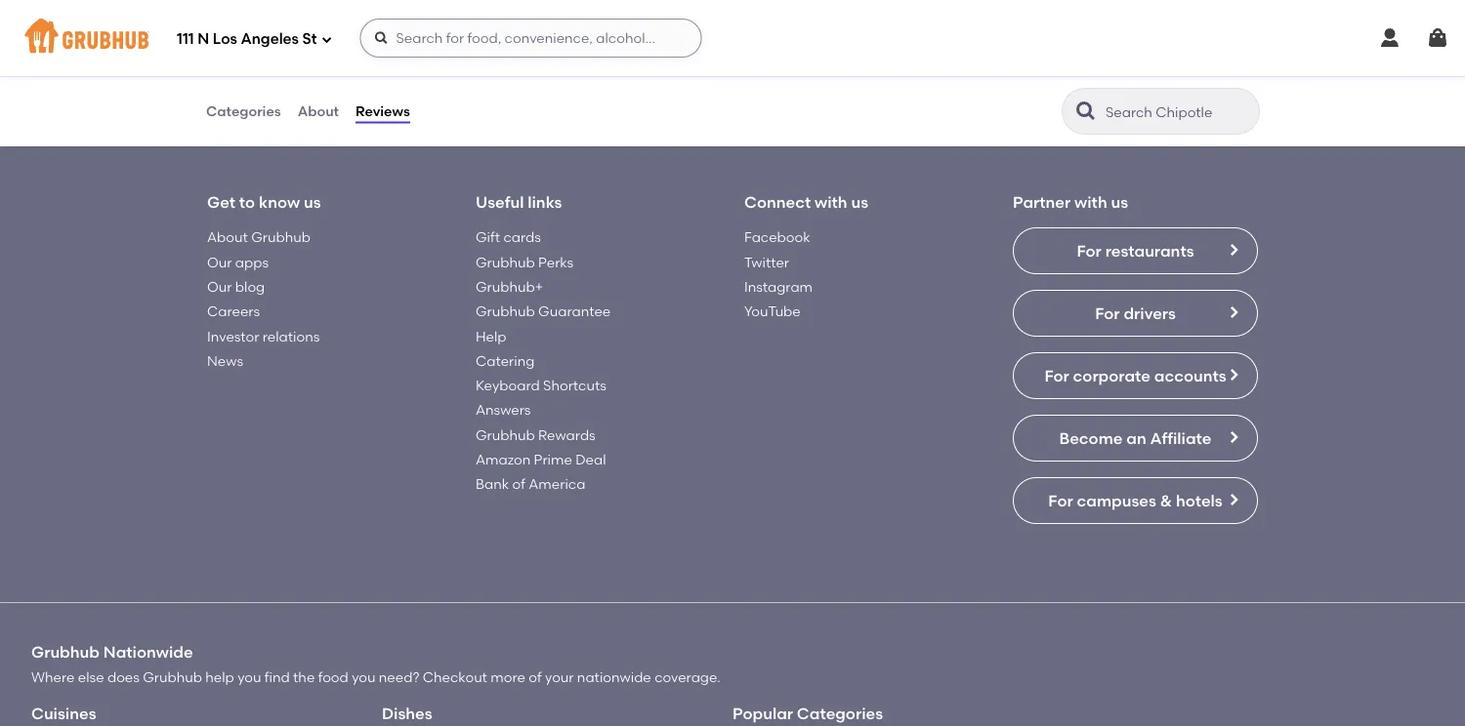 Task type: describe. For each thing, give the bounding box(es) containing it.
categories button
[[205, 76, 282, 147]]

relations
[[263, 329, 320, 345]]

where
[[31, 670, 75, 686]]

restaurants near me link
[[308, 60, 447, 76]]

st
[[302, 30, 317, 48]]

los inside main navigation "navigation"
[[213, 30, 237, 48]]

angeles inside main navigation "navigation"
[[241, 30, 299, 48]]

grubhub down 111 n los angeles st
[[229, 60, 288, 76]]

blog
[[235, 279, 265, 296]]

grubhub perks link
[[476, 254, 574, 271]]

Search for food, convenience, alcohol... search field
[[360, 19, 702, 58]]

affiliate
[[1150, 429, 1212, 448]]

twitter
[[744, 254, 789, 271]]

for drivers
[[1095, 304, 1176, 323]]

an
[[1127, 429, 1147, 448]]

popular categories
[[733, 705, 883, 724]]

for for for corporate accounts
[[1045, 367, 1069, 386]]

facebook link
[[744, 230, 811, 246]]

reviews button
[[355, 76, 411, 147]]

amazon
[[476, 452, 531, 469]]

youtube link
[[744, 304, 801, 320]]

help
[[205, 670, 234, 686]]

for for for restaurants
[[1077, 242, 1102, 261]]

perks
[[538, 254, 574, 271]]

drivers
[[1124, 304, 1176, 323]]

our apps link
[[207, 254, 269, 271]]

grubhub rewards link
[[476, 427, 596, 444]]

nationwide
[[577, 670, 651, 686]]

our blog link
[[207, 279, 265, 296]]

los angeles
[[468, 60, 546, 76]]

grubhub down gift cards link
[[476, 254, 535, 271]]

for corporate accounts
[[1045, 367, 1227, 386]]

us for partner with us
[[1111, 193, 1128, 212]]

for campuses & hotels link
[[1013, 478, 1258, 525]]

1 vertical spatial angeles
[[493, 60, 546, 76]]

become an affiliate
[[1059, 429, 1212, 448]]

1 horizontal spatial svg image
[[1426, 26, 1450, 50]]

1 horizontal spatial svg image
[[1378, 26, 1402, 50]]

twitter link
[[744, 254, 789, 271]]

know
[[259, 193, 300, 212]]

111
[[177, 30, 194, 48]]

gift
[[476, 230, 500, 246]]

food
[[318, 670, 349, 686]]

search icon image
[[1075, 100, 1098, 123]]

connect with us
[[744, 193, 869, 212]]

me
[[427, 60, 447, 76]]

with for connect
[[815, 193, 848, 212]]

for for for drivers
[[1095, 304, 1120, 323]]

grubhub up where
[[31, 644, 100, 663]]

become an affiliate link
[[1013, 416, 1258, 463]]

1 horizontal spatial los
[[468, 60, 490, 76]]

prime
[[534, 452, 572, 469]]

keyboard shortcuts link
[[476, 378, 606, 395]]

Search Chipotle search field
[[1104, 103, 1253, 121]]

about for about
[[298, 103, 339, 120]]

help
[[476, 329, 507, 345]]

new downtown
[[567, 60, 670, 76]]

cards
[[503, 230, 541, 246]]

need?
[[379, 670, 420, 686]]

facebook
[[744, 230, 811, 246]]

grubhub+
[[476, 279, 543, 296]]

restaurants near me
[[308, 60, 447, 76]]

chipotle
[[690, 60, 747, 76]]

right image for for restaurants
[[1226, 243, 1242, 259]]

grubhub link
[[229, 60, 288, 76]]

corporate
[[1073, 367, 1151, 386]]

grubhub down answers link
[[476, 427, 535, 444]]

of inside gift cards grubhub perks grubhub+ grubhub guarantee help catering keyboard shortcuts answers grubhub rewards amazon prime deal bank of america
[[512, 477, 526, 493]]

youtube
[[744, 304, 801, 320]]

bank of america link
[[476, 477, 586, 493]]

111 n los angeles st
[[177, 30, 317, 48]]

right image for for drivers
[[1226, 305, 1242, 321]]

2 you from the left
[[352, 670, 376, 686]]

links
[[528, 193, 562, 212]]

apps
[[235, 254, 269, 271]]

new downtown link
[[567, 60, 670, 76]]

get
[[207, 193, 235, 212]]

answers
[[476, 403, 531, 419]]

guarantee
[[538, 304, 611, 320]]

useful links
[[476, 193, 562, 212]]

your
[[545, 670, 574, 686]]

right image for for campuses & hotels
[[1226, 493, 1242, 509]]

else
[[78, 670, 104, 686]]

find
[[265, 670, 290, 686]]

about for about grubhub our apps our blog careers investor relations news
[[207, 230, 248, 246]]

help link
[[476, 329, 507, 345]]

does
[[107, 670, 140, 686]]

nationwide
[[103, 644, 193, 663]]

keyboard
[[476, 378, 540, 395]]



Task type: locate. For each thing, give the bounding box(es) containing it.
about up our apps link
[[207, 230, 248, 246]]

for restaurants link
[[1013, 228, 1258, 275]]

catering
[[476, 353, 535, 370]]

partner
[[1013, 193, 1071, 212]]

instagram link
[[744, 279, 813, 296]]

for left drivers
[[1095, 304, 1120, 323]]

0 horizontal spatial angeles
[[241, 30, 299, 48]]

popular
[[733, 705, 793, 724]]

1 our from the top
[[207, 254, 232, 271]]

1 us from the left
[[304, 193, 321, 212]]

downtown
[[600, 60, 670, 76]]

you left find
[[238, 670, 261, 686]]

grubhub guarantee link
[[476, 304, 611, 320]]

about button
[[297, 76, 340, 147]]

right image inside for campuses & hotels link
[[1226, 493, 1242, 509]]

to
[[239, 193, 255, 212]]

1 vertical spatial los
[[468, 60, 490, 76]]

of inside 'grubhub nationwide where else does grubhub help you find the food you need? checkout more of your nationwide coverage.'
[[529, 670, 542, 686]]

our up our blog link
[[207, 254, 232, 271]]

grubhub
[[229, 60, 288, 76], [251, 230, 311, 246], [476, 254, 535, 271], [476, 304, 535, 320], [476, 427, 535, 444], [31, 644, 100, 663], [143, 670, 202, 686]]

partner with us
[[1013, 193, 1128, 212]]

careers
[[207, 304, 260, 320]]

careers link
[[207, 304, 260, 320]]

0 horizontal spatial of
[[512, 477, 526, 493]]

right image inside for restaurants 'link'
[[1226, 243, 1242, 259]]

us
[[304, 193, 321, 212], [851, 193, 869, 212], [1111, 193, 1128, 212]]

0 horizontal spatial categories
[[206, 103, 281, 120]]

0 horizontal spatial you
[[238, 670, 261, 686]]

1 right image from the top
[[1226, 243, 1242, 259]]

investor relations link
[[207, 329, 320, 345]]

grubhub down know
[[251, 230, 311, 246]]

restaurants
[[308, 60, 388, 76]]

categories right popular
[[797, 705, 883, 724]]

0 vertical spatial angeles
[[241, 30, 299, 48]]

america
[[529, 477, 586, 493]]

for left corporate
[[1045, 367, 1069, 386]]

for restaurants
[[1077, 242, 1194, 261]]

angeles down search for food, convenience, alcohol... search box
[[493, 60, 546, 76]]

our up careers link
[[207, 279, 232, 296]]

us right know
[[304, 193, 321, 212]]

0 horizontal spatial svg image
[[374, 30, 389, 46]]

connect
[[744, 193, 811, 212]]

1 you from the left
[[238, 670, 261, 686]]

more
[[491, 670, 525, 686]]

grubhub down grubhub+
[[476, 304, 535, 320]]

dishes
[[382, 705, 432, 724]]

0 vertical spatial los
[[213, 30, 237, 48]]

1 horizontal spatial you
[[352, 670, 376, 686]]

2 our from the top
[[207, 279, 232, 296]]

2 horizontal spatial us
[[1111, 193, 1128, 212]]

bank
[[476, 477, 509, 493]]

rewards
[[538, 427, 596, 444]]

you right food
[[352, 670, 376, 686]]

coverage.
[[655, 670, 721, 686]]

right image up right image in the right of the page
[[1226, 305, 1242, 321]]

about grubhub link
[[207, 230, 311, 246]]

you
[[238, 670, 261, 686], [352, 670, 376, 686]]

grubhub nationwide where else does grubhub help you find the food you need? checkout more of your nationwide coverage.
[[31, 644, 721, 686]]

grubhub inside about grubhub our apps our blog careers investor relations news
[[251, 230, 311, 246]]

amazon prime deal link
[[476, 452, 606, 469]]

about grubhub our apps our blog careers investor relations news
[[207, 230, 320, 370]]

2 us from the left
[[851, 193, 869, 212]]

for inside 'link'
[[1077, 242, 1102, 261]]

svg image
[[1378, 26, 1402, 50], [374, 30, 389, 46]]

1 vertical spatial about
[[207, 230, 248, 246]]

investor
[[207, 329, 259, 345]]

0 horizontal spatial with
[[815, 193, 848, 212]]

us right connect
[[851, 193, 869, 212]]

n
[[198, 30, 209, 48]]

about inside about grubhub our apps our blog careers investor relations news
[[207, 230, 248, 246]]

1 vertical spatial our
[[207, 279, 232, 296]]

catering link
[[476, 353, 535, 370]]

about
[[298, 103, 339, 120], [207, 230, 248, 246]]

useful
[[476, 193, 524, 212]]

grubhub down nationwide
[[143, 670, 202, 686]]

right image right restaurants at the top right of page
[[1226, 243, 1242, 259]]

checkout
[[423, 670, 487, 686]]

angeles up grubhub link
[[241, 30, 299, 48]]

with
[[815, 193, 848, 212], [1075, 193, 1108, 212]]

for left campuses
[[1049, 492, 1073, 511]]

categories down grubhub link
[[206, 103, 281, 120]]

accounts
[[1155, 367, 1227, 386]]

shortcuts
[[543, 378, 606, 395]]

3 us from the left
[[1111, 193, 1128, 212]]

1 horizontal spatial with
[[1075, 193, 1108, 212]]

gift cards link
[[476, 230, 541, 246]]

of right bank at the left bottom of the page
[[512, 477, 526, 493]]

2 with from the left
[[1075, 193, 1108, 212]]

deal
[[576, 452, 606, 469]]

right image inside become an affiliate link
[[1226, 430, 1242, 446]]

1 horizontal spatial us
[[851, 193, 869, 212]]

3 right image from the top
[[1226, 430, 1242, 446]]

angeles
[[241, 30, 299, 48], [493, 60, 546, 76]]

with right connect
[[815, 193, 848, 212]]

of left 'your' at the left
[[529, 670, 542, 686]]

with right partner
[[1075, 193, 1108, 212]]

for campuses & hotels
[[1049, 492, 1223, 511]]

for
[[1077, 242, 1102, 261], [1095, 304, 1120, 323], [1045, 367, 1069, 386], [1049, 492, 1073, 511]]

los
[[213, 30, 237, 48], [468, 60, 490, 76]]

categories
[[206, 103, 281, 120], [797, 705, 883, 724]]

1 horizontal spatial about
[[298, 103, 339, 120]]

new
[[567, 60, 596, 76]]

instagram
[[744, 279, 813, 296]]

right image right "affiliate"
[[1226, 430, 1242, 446]]

0 horizontal spatial los
[[213, 30, 237, 48]]

about inside button
[[298, 103, 339, 120]]

campuses
[[1077, 492, 1156, 511]]

1 horizontal spatial of
[[529, 670, 542, 686]]

for for for campuses & hotels
[[1049, 492, 1073, 511]]

los right "n"
[[213, 30, 237, 48]]

the
[[293, 670, 315, 686]]

0 vertical spatial about
[[298, 103, 339, 120]]

1 horizontal spatial angeles
[[493, 60, 546, 76]]

1 with from the left
[[815, 193, 848, 212]]

0 vertical spatial our
[[207, 254, 232, 271]]

categories inside button
[[206, 103, 281, 120]]

0 vertical spatial of
[[512, 477, 526, 493]]

right image
[[1226, 243, 1242, 259], [1226, 305, 1242, 321], [1226, 430, 1242, 446], [1226, 493, 1242, 509]]

los right me
[[468, 60, 490, 76]]

0 horizontal spatial about
[[207, 230, 248, 246]]

hotels
[[1176, 492, 1223, 511]]

0 horizontal spatial svg image
[[321, 34, 333, 45]]

main navigation navigation
[[0, 0, 1465, 76]]

about down restaurants
[[298, 103, 339, 120]]

right image for become an affiliate
[[1226, 430, 1242, 446]]

chipotle link
[[690, 60, 747, 76]]

us for connect with us
[[851, 193, 869, 212]]

4 right image from the top
[[1226, 493, 1242, 509]]

svg image
[[1426, 26, 1450, 50], [321, 34, 333, 45]]

1 vertical spatial categories
[[797, 705, 883, 724]]

right image right hotels
[[1226, 493, 1242, 509]]

for down partner with us
[[1077, 242, 1102, 261]]

1 vertical spatial of
[[529, 670, 542, 686]]

right image
[[1226, 368, 1242, 384]]

restaurants
[[1106, 242, 1194, 261]]

0 vertical spatial categories
[[206, 103, 281, 120]]

0 horizontal spatial us
[[304, 193, 321, 212]]

2 right image from the top
[[1226, 305, 1242, 321]]

with for partner
[[1075, 193, 1108, 212]]

news
[[207, 353, 243, 370]]

news link
[[207, 353, 243, 370]]

right image inside 'for drivers' link
[[1226, 305, 1242, 321]]

1 horizontal spatial categories
[[797, 705, 883, 724]]

gift cards grubhub perks grubhub+ grubhub guarantee help catering keyboard shortcuts answers grubhub rewards amazon prime deal bank of america
[[476, 230, 611, 493]]

get to know us
[[207, 193, 321, 212]]

answers link
[[476, 403, 531, 419]]

near
[[391, 60, 424, 76]]

us up 'for restaurants'
[[1111, 193, 1128, 212]]

&
[[1160, 492, 1172, 511]]

los angeles link
[[468, 60, 546, 76]]



Task type: vqa. For each thing, say whether or not it's contained in the screenshot.
1st + from the top of the page
no



